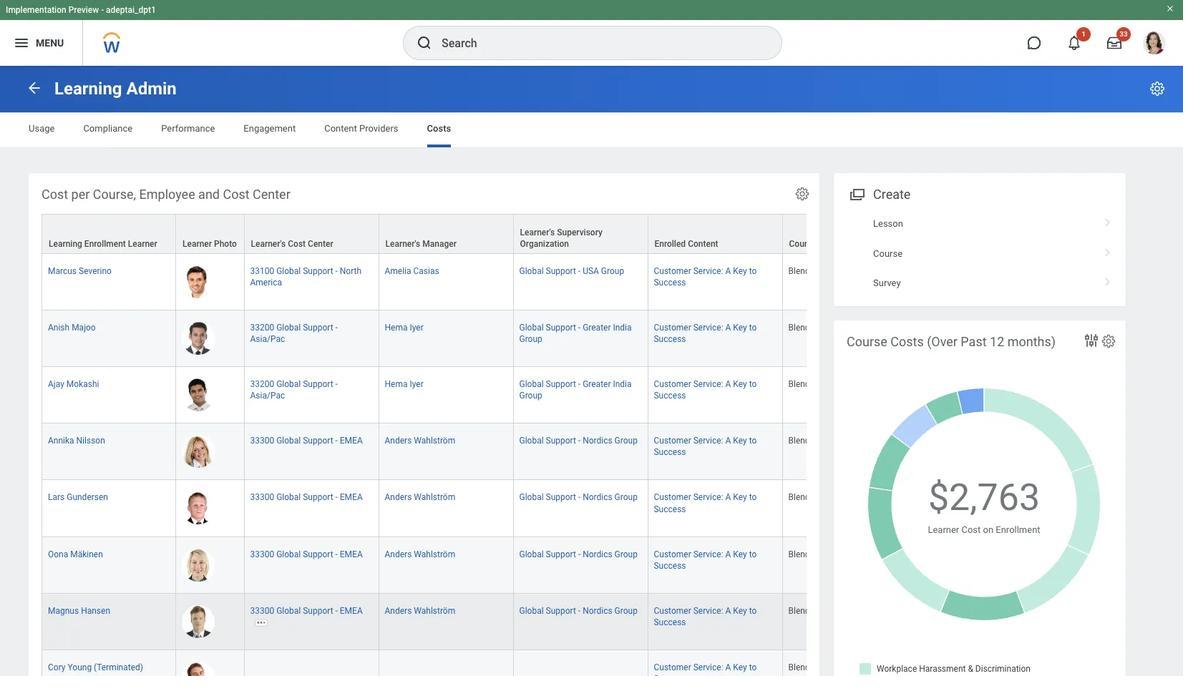 Task type: vqa. For each thing, say whether or not it's contained in the screenshot.


Task type: describe. For each thing, give the bounding box(es) containing it.
manager
[[422, 239, 457, 249]]

months)
[[1008, 334, 1056, 349]]

anders for oona mäkinen
[[385, 549, 412, 559]]

india for mokashi
[[613, 380, 632, 390]]

learner's for learner's manager
[[385, 239, 420, 249]]

employee
[[139, 187, 195, 202]]

33
[[1120, 30, 1128, 38]]

learning enrollment learner
[[49, 239, 157, 249]]

(over
[[927, 334, 958, 349]]

1
[[1082, 30, 1086, 38]]

customer service: a key to success for marcus severino
[[654, 266, 757, 288]]

$2,763 main content
[[0, 66, 1183, 676]]

33100
[[250, 266, 274, 276]]

search image
[[416, 34, 433, 52]]

(terminated)
[[94, 663, 143, 673]]

center inside learner's cost center popup button
[[308, 239, 333, 249]]

cost per course, employee and cost center element
[[29, 173, 1038, 676]]

service: for annika nilsson
[[693, 436, 723, 446]]

anders wahlström link for nilsson
[[385, 433, 455, 446]]

row containing marcus severino
[[42, 254, 1038, 311]]

global support - usa group link
[[519, 263, 624, 276]]

mokashi
[[66, 380, 99, 390]]

blended course element for cory young (terminated)
[[788, 660, 849, 673]]

learner's manager
[[385, 239, 457, 249]]

global support - nordics group for nilsson
[[519, 436, 638, 446]]

previous page image
[[26, 79, 43, 96]]

lars gundersen
[[48, 493, 108, 503]]

severino
[[79, 266, 112, 276]]

demo_m278.png image
[[182, 266, 215, 299]]

hema iyer for ajay mokashi
[[385, 380, 424, 390]]

row containing annika nilsson
[[42, 424, 1038, 481]]

chevron right image for lesson
[[1099, 213, 1117, 228]]

key for ajay mokashi
[[733, 380, 747, 390]]

1 cell from the left
[[244, 650, 379, 676]]

row containing ajay mokashi
[[42, 367, 1038, 424]]

amelia casias link
[[385, 263, 439, 276]]

greater for ajay mokashi
[[583, 380, 611, 390]]

anders for magnus hansen
[[385, 606, 412, 616]]

33300 global support - emea link for hansen
[[250, 603, 363, 616]]

profile logan mcneil image
[[1143, 31, 1166, 57]]

customer service: a key to success link for anish majoo
[[654, 320, 757, 344]]

success for anish majoo
[[654, 334, 686, 344]]

blended course element for oona mäkinen
[[788, 546, 849, 559]]

lesson
[[873, 218, 903, 229]]

marcus
[[48, 266, 77, 276]]

to for magnus hansen
[[749, 606, 757, 616]]

learner's supervisory organization button
[[514, 215, 647, 253]]

annika nilsson link
[[48, 433, 105, 446]]

course inside popup button
[[789, 239, 816, 249]]

12
[[990, 334, 1004, 349]]

enrollment inside popup button
[[84, 239, 126, 249]]

costs inside "course costs (over past 12 months)" element
[[891, 334, 924, 349]]

inbox large image
[[1107, 36, 1122, 50]]

annika
[[48, 436, 74, 446]]

wahlström for hansen
[[414, 606, 455, 616]]

oona
[[48, 549, 68, 559]]

menu button
[[0, 20, 82, 66]]

1 button
[[1059, 27, 1091, 59]]

course link
[[834, 239, 1126, 268]]

2 cell from the left
[[379, 650, 514, 676]]

blended for anish majoo
[[788, 323, 819, 333]]

$2,763 learner cost on enrollment
[[928, 476, 1040, 535]]

lars gundersen link
[[48, 490, 108, 503]]

learner's manager button
[[379, 215, 513, 253]]

compliance
[[83, 123, 133, 134]]

row containing anish majoo
[[42, 311, 1038, 367]]

chevron right image for survey
[[1099, 273, 1117, 287]]

amelia casias
[[385, 266, 439, 276]]

row containing cory young (terminated)
[[42, 650, 1038, 676]]

blended course for cory young (terminated)
[[788, 663, 849, 673]]

blended for oona mäkinen
[[788, 549, 819, 559]]

oona mäkinen link
[[48, 546, 103, 559]]

hansen
[[81, 606, 110, 616]]

course,
[[93, 187, 136, 202]]

amelia
[[385, 266, 411, 276]]

customer service: a key to success for ajay mokashi
[[654, 380, 757, 401]]

learner's for learner's cost center
[[251, 239, 286, 249]]

customer for lars gundersen
[[654, 493, 691, 503]]

success for cory young (terminated)
[[654, 674, 686, 676]]

learner's cost center
[[251, 239, 333, 249]]

iyer for mokashi
[[410, 380, 424, 390]]

survey link
[[834, 268, 1126, 298]]

configure course costs (over past 12 months) image
[[1101, 334, 1117, 349]]

- inside menu banner
[[101, 5, 104, 15]]

blended course for anish majoo
[[788, 323, 849, 333]]

create
[[873, 187, 911, 202]]

admin
[[126, 79, 177, 99]]

33200 global support - asia/pac for ajay mokashi
[[250, 380, 338, 401]]

anders wahlström link for gundersen
[[385, 490, 455, 503]]

global inside "33100 global support - north america"
[[276, 266, 301, 276]]

a for marcus severino
[[725, 266, 731, 276]]

ajay mokashi link
[[48, 377, 99, 390]]

customer for magnus hansen
[[654, 606, 691, 616]]

learning enrollment learner column header
[[42, 214, 176, 255]]

blended course for magnus hansen
[[788, 606, 849, 616]]

success for oona mäkinen
[[654, 561, 686, 571]]

33100 global support - north america
[[250, 266, 362, 288]]

north
[[340, 266, 362, 276]]

learner's for learner's supervisory organization
[[520, 228, 555, 238]]

cory
[[48, 663, 65, 673]]

global support - nordics group link for oona mäkinen
[[519, 546, 638, 559]]

greater for anish majoo
[[583, 323, 611, 333]]

annika nilsson
[[48, 436, 105, 446]]

mäkinen
[[70, 549, 103, 559]]

row containing magnus hansen
[[42, 594, 1038, 650]]

cory young (terminated)
[[48, 663, 143, 673]]

ajay mokashi
[[48, 380, 99, 390]]

hema iyer link for majoo
[[385, 320, 424, 333]]

wahlström for gundersen
[[414, 493, 455, 503]]

anders wahlström link for mäkinen
[[385, 546, 455, 559]]

asia/pac for mokashi
[[250, 391, 285, 401]]

anders wahlström link for hansen
[[385, 603, 455, 616]]

blended for marcus severino
[[788, 266, 819, 276]]

demo_m148.png image
[[182, 322, 215, 355]]

course costs (over past 12 months) element
[[834, 321, 1126, 676]]

learner's cost center button
[[244, 215, 378, 253]]

magnus hansen link
[[48, 603, 110, 616]]

menu
[[36, 37, 64, 48]]

course type button
[[783, 215, 902, 253]]

33100 global support - north america link
[[250, 263, 362, 288]]

enrolled content
[[655, 239, 718, 249]]

success for magnus hansen
[[654, 617, 686, 627]]

preview
[[68, 5, 99, 15]]

india for majoo
[[613, 323, 632, 333]]

a for ajay mokashi
[[725, 380, 731, 390]]

customer for ajay mokashi
[[654, 380, 691, 390]]

per
[[71, 187, 90, 202]]

33 button
[[1099, 27, 1131, 59]]

young
[[68, 663, 92, 673]]

to for marcus severino
[[749, 266, 757, 276]]

blended for cory young (terminated)
[[788, 663, 819, 673]]

magnus
[[48, 606, 79, 616]]

enrolled content button
[[648, 215, 782, 253]]

customer service: a key to success link for annika nilsson
[[654, 433, 757, 458]]

33200 global support - asia/pac link for majoo
[[250, 320, 338, 344]]

supervisory
[[557, 228, 603, 238]]

1 horizontal spatial learner
[[183, 239, 212, 249]]

lars
[[48, 493, 65, 503]]

implementation
[[6, 5, 66, 15]]

anders wahlström for oona mäkinen
[[385, 549, 455, 559]]

global support - greater india group for mokashi
[[519, 380, 632, 401]]

33300 global support - emea link for mäkinen
[[250, 546, 363, 559]]

key for magnus hansen
[[733, 606, 747, 616]]

anders wahlström for magnus hansen
[[385, 606, 455, 616]]

to for oona mäkinen
[[749, 549, 757, 559]]

anders for annika nilsson
[[385, 436, 412, 446]]

cory young (terminated) link
[[48, 660, 143, 673]]

0 vertical spatial content
[[324, 123, 357, 134]]

hema for majoo
[[385, 323, 408, 333]]

justify image
[[13, 34, 30, 52]]

enrolled
[[655, 239, 686, 249]]

33300 global support - emea for annika nilsson
[[250, 436, 363, 446]]

cost inside $2,763 learner cost on enrollment
[[962, 524, 981, 535]]

usage
[[29, 123, 55, 134]]

anish majoo link
[[48, 320, 96, 333]]

customer service: a key to success for oona mäkinen
[[654, 549, 757, 571]]

nordics for oona mäkinen
[[583, 549, 612, 559]]

to for ajay mokashi
[[749, 380, 757, 390]]

learning for learning admin
[[54, 79, 122, 99]]

blended course element for magnus hansen
[[788, 603, 849, 616]]

performance
[[161, 123, 215, 134]]

course for annika nilsson
[[821, 436, 849, 446]]

america
[[250, 278, 282, 288]]

usa
[[583, 266, 599, 276]]

nilsson
[[76, 436, 105, 446]]

learning admin
[[54, 79, 177, 99]]

learner photo button
[[176, 215, 244, 253]]

cost per course, employee and cost center
[[42, 187, 290, 202]]



Task type: locate. For each thing, give the bounding box(es) containing it.
ajay
[[48, 380, 64, 390]]

33300 global support - emea link for nilsson
[[250, 433, 363, 446]]

0 vertical spatial center
[[253, 187, 290, 202]]

0 horizontal spatial learner
[[128, 239, 157, 249]]

3 row from the top
[[42, 311, 1038, 367]]

2 hema iyer from the top
[[385, 380, 424, 390]]

magnus hansen
[[48, 606, 110, 616]]

4 33300 from the top
[[250, 606, 274, 616]]

chevron right image for course
[[1099, 243, 1117, 257]]

1 greater from the top
[[583, 323, 611, 333]]

anders
[[385, 436, 412, 446], [385, 493, 412, 503], [385, 549, 412, 559], [385, 606, 412, 616]]

1 33200 global support - asia/pac from the top
[[250, 323, 338, 344]]

providers
[[359, 123, 398, 134]]

5 customer service: a key to success link from the top
[[654, 490, 757, 514]]

3 customer from the top
[[654, 380, 691, 390]]

0 vertical spatial global support - greater india group link
[[519, 320, 632, 344]]

learner photo
[[183, 239, 237, 249]]

notifications large image
[[1067, 36, 1082, 50]]

anish
[[48, 323, 70, 333]]

1 vertical spatial enrollment
[[996, 524, 1040, 535]]

global support - nordics group link
[[519, 433, 638, 446], [519, 490, 638, 503], [519, 546, 638, 559], [519, 603, 638, 616]]

1 nordics from the top
[[583, 436, 612, 446]]

8 customer service: a key to success link from the top
[[654, 660, 757, 676]]

0 horizontal spatial costs
[[427, 123, 451, 134]]

service: for cory young (terminated)
[[693, 663, 723, 673]]

menu group image
[[847, 184, 866, 203]]

learner inside column header
[[128, 239, 157, 249]]

asia/pac down america
[[250, 334, 285, 344]]

33300 global support - emea
[[250, 436, 363, 446], [250, 493, 363, 503], [250, 549, 363, 559], [250, 606, 363, 616]]

configure and view chart data image
[[1083, 332, 1100, 349]]

tab list inside $2,763 main content
[[14, 113, 1169, 147]]

1 hema iyer link from the top
[[385, 320, 424, 333]]

$2,763 button
[[928, 473, 1042, 523]]

list inside $2,763 main content
[[834, 209, 1126, 298]]

costs inside tab list
[[427, 123, 451, 134]]

chevron right image
[[1099, 213, 1117, 228], [1099, 243, 1117, 257], [1099, 273, 1117, 287]]

33300 global support - emea for magnus hansen
[[250, 606, 363, 616]]

0 vertical spatial greater
[[583, 323, 611, 333]]

row
[[42, 214, 1038, 255], [42, 254, 1038, 311], [42, 311, 1038, 367], [42, 367, 1038, 424], [42, 424, 1038, 481], [42, 481, 1038, 537], [42, 537, 1038, 594], [42, 594, 1038, 650], [42, 650, 1038, 676]]

4 anders wahlström from the top
[[385, 606, 455, 616]]

enrollment right on
[[996, 524, 1040, 535]]

2 global support - greater india group link from the top
[[519, 377, 632, 401]]

33300 for hansen
[[250, 606, 274, 616]]

3 anders wahlström link from the top
[[385, 546, 455, 559]]

photo
[[214, 239, 237, 249]]

customer service: a key to success link for lars gundersen
[[654, 490, 757, 514]]

course for ajay mokashi
[[821, 380, 849, 390]]

demo_f247.png image
[[182, 435, 215, 468]]

hema iyer
[[385, 323, 424, 333], [385, 380, 424, 390]]

row containing learner's supervisory organization
[[42, 214, 1038, 255]]

3 a from the top
[[725, 380, 731, 390]]

2 customer service: a key to success link from the top
[[654, 320, 757, 344]]

iyer for majoo
[[410, 323, 424, 333]]

33300 for gundersen
[[250, 493, 274, 503]]

costs
[[427, 123, 451, 134], [891, 334, 924, 349]]

5 a from the top
[[725, 493, 731, 503]]

center
[[253, 187, 290, 202], [308, 239, 333, 249]]

7 a from the top
[[725, 606, 731, 616]]

1 global support - nordics group from the top
[[519, 436, 638, 446]]

course
[[789, 239, 816, 249], [873, 248, 903, 259], [821, 266, 849, 276], [821, 323, 849, 333], [847, 334, 887, 349], [821, 380, 849, 390], [821, 436, 849, 446], [821, 493, 849, 503], [821, 549, 849, 559], [821, 606, 849, 616], [821, 663, 849, 673]]

global support - greater india group for majoo
[[519, 323, 632, 344]]

enrollment up "severino"
[[84, 239, 126, 249]]

learner inside $2,763 learner cost on enrollment
[[928, 524, 959, 535]]

0 vertical spatial india
[[613, 323, 632, 333]]

center up 33100 global support - north america link
[[308, 239, 333, 249]]

1 horizontal spatial learner's
[[385, 239, 420, 249]]

global support - nordics group for mäkinen
[[519, 549, 638, 559]]

1 a from the top
[[725, 266, 731, 276]]

customer service: a key to success link for ajay mokashi
[[654, 377, 757, 401]]

0 horizontal spatial learner's
[[251, 239, 286, 249]]

notifications element
[[1150, 29, 1162, 40]]

customer service: a key to success for magnus hansen
[[654, 606, 757, 627]]

type
[[818, 239, 837, 249]]

support inside "33100 global support - north america"
[[303, 266, 333, 276]]

2 iyer from the top
[[410, 380, 424, 390]]

1 horizontal spatial center
[[308, 239, 333, 249]]

33300 global support - emea link
[[250, 433, 363, 446], [250, 490, 363, 503], [250, 546, 363, 559], [250, 603, 363, 616]]

0 vertical spatial iyer
[[410, 323, 424, 333]]

success for marcus severino
[[654, 278, 686, 288]]

iyer
[[410, 323, 424, 333], [410, 380, 424, 390]]

3 33300 from the top
[[250, 549, 274, 559]]

33200 global support - asia/pac link for mokashi
[[250, 377, 338, 401]]

2 global support - nordics group from the top
[[519, 493, 638, 503]]

3 cell from the left
[[514, 650, 648, 676]]

adeptai_dpt1
[[106, 5, 156, 15]]

content providers
[[324, 123, 398, 134]]

0 horizontal spatial enrollment
[[84, 239, 126, 249]]

2 to from the top
[[749, 323, 757, 333]]

3 customer service: a key to success from the top
[[654, 380, 757, 401]]

blended course element
[[788, 263, 849, 276], [788, 320, 849, 333], [788, 377, 849, 390], [788, 433, 849, 446], [788, 490, 849, 503], [788, 546, 849, 559], [788, 603, 849, 616], [788, 660, 849, 673]]

1 customer service: a key to success from the top
[[654, 266, 757, 288]]

learner's up organization
[[520, 228, 555, 238]]

2 blended from the top
[[788, 323, 819, 333]]

learner down the cost per course, employee and cost center
[[128, 239, 157, 249]]

3 blended course element from the top
[[788, 377, 849, 390]]

course costs (over past 12 months)
[[847, 334, 1056, 349]]

success for ajay mokashi
[[654, 391, 686, 401]]

2 33300 from the top
[[250, 493, 274, 503]]

blended course element for ajay mokashi
[[788, 377, 849, 390]]

2 key from the top
[[733, 323, 747, 333]]

key for annika nilsson
[[733, 436, 747, 446]]

content right the enrolled
[[688, 239, 718, 249]]

group for nilsson
[[615, 436, 638, 446]]

1 horizontal spatial costs
[[891, 334, 924, 349]]

asia/pac for majoo
[[250, 334, 285, 344]]

0 vertical spatial asia/pac
[[250, 334, 285, 344]]

customer for anish majoo
[[654, 323, 691, 333]]

1 vertical spatial 33200 global support - asia/pac
[[250, 380, 338, 401]]

group for gundersen
[[615, 493, 638, 503]]

1 global support - nordics group link from the top
[[519, 433, 638, 446]]

cost left on
[[962, 524, 981, 535]]

2 india from the top
[[613, 380, 632, 390]]

customer service: a key to success link for cory young (terminated)
[[654, 660, 757, 676]]

support
[[303, 266, 333, 276], [546, 266, 576, 276], [303, 323, 333, 333], [546, 323, 576, 333], [303, 380, 333, 390], [546, 380, 576, 390], [303, 436, 333, 446], [546, 436, 576, 446], [303, 493, 333, 503], [546, 493, 576, 503], [303, 549, 333, 559], [546, 549, 576, 559], [303, 606, 333, 616], [546, 606, 576, 616]]

learner left 'photo'
[[183, 239, 212, 249]]

3 anders from the top
[[385, 549, 412, 559]]

33200 global support - asia/pac link
[[250, 320, 338, 344], [250, 377, 338, 401]]

0 vertical spatial 33200 global support - asia/pac
[[250, 323, 338, 344]]

course for marcus severino
[[821, 266, 849, 276]]

gundersen
[[67, 493, 108, 503]]

2 hema from the top
[[385, 380, 408, 390]]

key for cory young (terminated)
[[733, 663, 747, 673]]

learning up compliance
[[54, 79, 122, 99]]

1 vertical spatial hema iyer
[[385, 380, 424, 390]]

customer for annika nilsson
[[654, 436, 691, 446]]

4 a from the top
[[725, 436, 731, 446]]

33300 right demo_m099.png icon
[[250, 606, 274, 616]]

3 blended from the top
[[788, 380, 819, 390]]

3 33300 global support - emea from the top
[[250, 549, 363, 559]]

2 vertical spatial chevron right image
[[1099, 273, 1117, 287]]

cost
[[42, 187, 68, 202], [223, 187, 250, 202], [288, 239, 306, 249], [962, 524, 981, 535]]

hema iyer for anish majoo
[[385, 323, 424, 333]]

customer service: a key to success for anish majoo
[[654, 323, 757, 344]]

0 vertical spatial enrollment
[[84, 239, 126, 249]]

a for anish majoo
[[725, 323, 731, 333]]

row containing lars gundersen
[[42, 481, 1038, 537]]

cost inside popup button
[[288, 239, 306, 249]]

chevron right image inside lesson 'link'
[[1099, 213, 1117, 228]]

1 vertical spatial global support - greater india group link
[[519, 377, 632, 401]]

5 blended course from the top
[[788, 493, 849, 503]]

india
[[613, 323, 632, 333], [613, 380, 632, 390]]

service: for anish majoo
[[693, 323, 723, 333]]

blended course
[[788, 266, 849, 276], [788, 323, 849, 333], [788, 380, 849, 390], [788, 436, 849, 446], [788, 493, 849, 503], [788, 549, 849, 559], [788, 606, 849, 616], [788, 663, 849, 673]]

emea for nilsson
[[340, 436, 363, 446]]

0 vertical spatial costs
[[427, 123, 451, 134]]

blended course for marcus severino
[[788, 266, 849, 276]]

33300
[[250, 436, 274, 446], [250, 493, 274, 503], [250, 549, 274, 559], [250, 606, 274, 616]]

nordics for annika nilsson
[[583, 436, 612, 446]]

learner's inside learner's supervisory organization
[[520, 228, 555, 238]]

1 vertical spatial india
[[613, 380, 632, 390]]

blended course element for annika nilsson
[[788, 433, 849, 446]]

course type
[[789, 239, 837, 249]]

0 vertical spatial learning
[[54, 79, 122, 99]]

content left "providers"
[[324, 123, 357, 134]]

2 horizontal spatial learner
[[928, 524, 959, 535]]

to for anish majoo
[[749, 323, 757, 333]]

emea for hansen
[[340, 606, 363, 616]]

global support - greater india group link for ajay mokashi
[[519, 377, 632, 401]]

1 customer from the top
[[654, 266, 691, 276]]

list containing lesson
[[834, 209, 1126, 298]]

customer service: a key to success link for oona mäkinen
[[654, 546, 757, 571]]

greater
[[583, 323, 611, 333], [583, 380, 611, 390]]

1 service: from the top
[[693, 266, 723, 276]]

global support - nordics group
[[519, 436, 638, 446], [519, 493, 638, 503], [519, 549, 638, 559], [519, 606, 638, 616]]

1 row from the top
[[42, 214, 1038, 255]]

blended course for lars gundersen
[[788, 493, 849, 503]]

1 vertical spatial global support - greater india group
[[519, 380, 632, 401]]

marcus severino
[[48, 266, 112, 276]]

1 key from the top
[[733, 266, 747, 276]]

demo_m099.png image
[[182, 605, 215, 638]]

4 anders wahlström link from the top
[[385, 603, 455, 616]]

0 vertical spatial hema iyer link
[[385, 320, 424, 333]]

3 key from the top
[[733, 380, 747, 390]]

5 blended course element from the top
[[788, 490, 849, 503]]

0 vertical spatial global support - greater india group
[[519, 323, 632, 344]]

global support - usa group
[[519, 266, 624, 276]]

1 vertical spatial greater
[[583, 380, 611, 390]]

majoo
[[72, 323, 96, 333]]

configure cost per course, employee and cost center image
[[794, 186, 810, 202]]

enrollment inside $2,763 learner cost on enrollment
[[996, 524, 1040, 535]]

33300 right demo_f247.png icon
[[250, 436, 274, 446]]

1 vertical spatial chevron right image
[[1099, 243, 1117, 257]]

8 key from the top
[[733, 663, 747, 673]]

to for lars gundersen
[[749, 493, 757, 503]]

learning up marcus
[[49, 239, 82, 249]]

blended course for ajay mokashi
[[788, 380, 849, 390]]

1 horizontal spatial enrollment
[[996, 524, 1040, 535]]

33300 global support - emea link for gundersen
[[250, 490, 363, 503]]

0 horizontal spatial content
[[324, 123, 357, 134]]

1 33300 global support - emea from the top
[[250, 436, 363, 446]]

2 33200 global support - asia/pac link from the top
[[250, 377, 338, 401]]

customer service: a key to success
[[654, 266, 757, 288], [654, 323, 757, 344], [654, 380, 757, 401], [654, 436, 757, 458], [654, 493, 757, 514], [654, 549, 757, 571], [654, 606, 757, 627], [654, 663, 757, 676]]

learner's supervisory organization
[[520, 228, 603, 249]]

list
[[834, 209, 1126, 298]]

hema
[[385, 323, 408, 333], [385, 380, 408, 390]]

3 nordics from the top
[[583, 549, 612, 559]]

learner
[[128, 239, 157, 249], [183, 239, 212, 249], [928, 524, 959, 535]]

blended course element for anish majoo
[[788, 320, 849, 333]]

costs left '(over'
[[891, 334, 924, 349]]

6 row from the top
[[42, 481, 1038, 537]]

service: for marcus severino
[[693, 266, 723, 276]]

1 vertical spatial hema iyer link
[[385, 377, 424, 390]]

3 success from the top
[[654, 391, 686, 401]]

7 blended course element from the top
[[788, 603, 849, 616]]

1 vertical spatial costs
[[891, 334, 924, 349]]

asia/pac right demo_m205.png "icon"
[[250, 391, 285, 401]]

tab list
[[14, 113, 1169, 147]]

oona mäkinen
[[48, 549, 103, 559]]

33300 right the demo_m274.png icon
[[250, 493, 274, 503]]

7 customer from the top
[[654, 606, 691, 616]]

7 customer service: a key to success link from the top
[[654, 603, 757, 627]]

group for hansen
[[615, 606, 638, 616]]

a for annika nilsson
[[725, 436, 731, 446]]

cost left per at top
[[42, 187, 68, 202]]

anders wahlström for annika nilsson
[[385, 436, 455, 446]]

33200 global support - asia/pac
[[250, 323, 338, 344], [250, 380, 338, 401]]

anders wahlström
[[385, 436, 455, 446], [385, 493, 455, 503], [385, 549, 455, 559], [385, 606, 455, 616]]

anish majoo
[[48, 323, 96, 333]]

learning inside learning enrollment learner popup button
[[49, 239, 82, 249]]

cost right and
[[223, 187, 250, 202]]

1 anders from the top
[[385, 436, 412, 446]]

3 global support - nordics group from the top
[[519, 549, 638, 559]]

33200 for majoo
[[250, 323, 274, 333]]

blended
[[788, 266, 819, 276], [788, 323, 819, 333], [788, 380, 819, 390], [788, 436, 819, 446], [788, 493, 819, 503], [788, 549, 819, 559], [788, 606, 819, 616], [788, 663, 819, 673]]

emea for gundersen
[[340, 493, 363, 503]]

wahlström for mäkinen
[[414, 549, 455, 559]]

learning enrollment learner button
[[42, 215, 175, 253]]

learning
[[54, 79, 122, 99], [49, 239, 82, 249]]

anders wahlström link
[[385, 433, 455, 446], [385, 490, 455, 503], [385, 546, 455, 559], [385, 603, 455, 616]]

6 to from the top
[[749, 549, 757, 559]]

1 vertical spatial center
[[308, 239, 333, 249]]

group for severino
[[601, 266, 624, 276]]

center up learner's cost center
[[253, 187, 290, 202]]

3 33300 global support - emea link from the top
[[250, 546, 363, 559]]

7 blended from the top
[[788, 606, 819, 616]]

to for cory young (terminated)
[[749, 663, 757, 673]]

blended for annika nilsson
[[788, 436, 819, 446]]

4 33300 global support - emea from the top
[[250, 606, 363, 616]]

33200 global support - asia/pac for anish majoo
[[250, 323, 338, 344]]

33200 down america
[[250, 323, 274, 333]]

0 vertical spatial hema
[[385, 323, 408, 333]]

4 blended course element from the top
[[788, 433, 849, 446]]

engagement
[[244, 123, 296, 134]]

chevron right image inside course link
[[1099, 243, 1117, 257]]

1 india from the top
[[613, 323, 632, 333]]

1 emea from the top
[[340, 436, 363, 446]]

33200 right demo_m205.png "icon"
[[250, 380, 274, 390]]

1 vertical spatial 33200 global support - asia/pac link
[[250, 377, 338, 401]]

row containing oona mäkinen
[[42, 537, 1038, 594]]

3 to from the top
[[749, 380, 757, 390]]

1 33300 global support - emea link from the top
[[250, 433, 363, 446]]

0 vertical spatial chevron right image
[[1099, 213, 1117, 228]]

3 anders wahlström from the top
[[385, 549, 455, 559]]

6 customer service: a key to success link from the top
[[654, 546, 757, 571]]

demo_m274.png image
[[182, 492, 215, 525]]

key for lars gundersen
[[733, 493, 747, 503]]

7 customer service: a key to success from the top
[[654, 606, 757, 627]]

$2,763
[[928, 476, 1040, 520]]

2 anders from the top
[[385, 493, 412, 503]]

1 vertical spatial content
[[688, 239, 718, 249]]

close environment banner image
[[1166, 4, 1175, 13]]

5 success from the top
[[654, 504, 686, 514]]

7 service: from the top
[[693, 606, 723, 616]]

4 service: from the top
[[693, 436, 723, 446]]

1 vertical spatial learning
[[49, 239, 82, 249]]

1 blended course from the top
[[788, 266, 849, 276]]

blended course element for lars gundersen
[[788, 490, 849, 503]]

1 horizontal spatial content
[[688, 239, 718, 249]]

1 anders wahlström link from the top
[[385, 433, 455, 446]]

demo_m205.png image
[[182, 379, 215, 412]]

success
[[654, 278, 686, 288], [654, 334, 686, 344], [654, 391, 686, 401], [654, 448, 686, 458], [654, 504, 686, 514], [654, 561, 686, 571], [654, 617, 686, 627], [654, 674, 686, 676]]

nordics for magnus hansen
[[583, 606, 612, 616]]

global support - nordics group link for annika nilsson
[[519, 433, 638, 446]]

a for cory young (terminated)
[[725, 663, 731, 673]]

1 vertical spatial asia/pac
[[250, 391, 285, 401]]

survey
[[873, 278, 901, 288]]

2 33200 global support - asia/pac from the top
[[250, 380, 338, 401]]

global support - nordics group for hansen
[[519, 606, 638, 616]]

past
[[961, 334, 987, 349]]

key for marcus severino
[[733, 266, 747, 276]]

1 vertical spatial iyer
[[410, 380, 424, 390]]

5 customer from the top
[[654, 493, 691, 503]]

casias
[[413, 266, 439, 276]]

customer
[[654, 266, 691, 276], [654, 323, 691, 333], [654, 380, 691, 390], [654, 436, 691, 446], [654, 493, 691, 503], [654, 549, 691, 559], [654, 606, 691, 616], [654, 663, 691, 673]]

cell
[[244, 650, 379, 676], [379, 650, 514, 676], [514, 650, 648, 676]]

0 horizontal spatial center
[[253, 187, 290, 202]]

organization
[[520, 239, 569, 249]]

4 customer service: a key to success from the top
[[654, 436, 757, 458]]

implementation preview -   adeptai_dpt1
[[6, 5, 156, 15]]

global support - greater india group link
[[519, 320, 632, 344], [519, 377, 632, 401]]

1 blended course element from the top
[[788, 263, 849, 276]]

Search Workday  search field
[[442, 27, 752, 59]]

1 33300 from the top
[[250, 436, 274, 446]]

3 customer service: a key to success link from the top
[[654, 377, 757, 401]]

tab list containing usage
[[14, 113, 1169, 147]]

4 key from the top
[[733, 436, 747, 446]]

costs right "providers"
[[427, 123, 451, 134]]

6 blended course element from the top
[[788, 546, 849, 559]]

4 customer service: a key to success link from the top
[[654, 433, 757, 458]]

customer for cory young (terminated)
[[654, 663, 691, 673]]

learning for learning enrollment learner
[[49, 239, 82, 249]]

a for lars gundersen
[[725, 493, 731, 503]]

global support - greater india group link for anish majoo
[[519, 320, 632, 344]]

0 vertical spatial 33200 global support - asia/pac link
[[250, 320, 338, 344]]

3 emea from the top
[[340, 549, 363, 559]]

2 success from the top
[[654, 334, 686, 344]]

marcus severino link
[[48, 263, 112, 276]]

a for magnus hansen
[[725, 606, 731, 616]]

learner's up 33100
[[251, 239, 286, 249]]

key
[[733, 266, 747, 276], [733, 323, 747, 333], [733, 380, 747, 390], [733, 436, 747, 446], [733, 493, 747, 503], [733, 549, 747, 559], [733, 606, 747, 616], [733, 663, 747, 673]]

1 hema from the top
[[385, 323, 408, 333]]

nordics
[[583, 436, 612, 446], [583, 493, 612, 503], [583, 549, 612, 559], [583, 606, 612, 616]]

chevron right image inside the survey link
[[1099, 273, 1117, 287]]

4 customer from the top
[[654, 436, 691, 446]]

blended for lars gundersen
[[788, 493, 819, 503]]

0 vertical spatial hema iyer
[[385, 323, 424, 333]]

asia/pac
[[250, 334, 285, 344], [250, 391, 285, 401]]

blended for magnus hansen
[[788, 606, 819, 616]]

on
[[983, 524, 994, 535]]

demo_f266.png image
[[182, 549, 215, 582]]

course for cory young (terminated)
[[821, 663, 849, 673]]

1 anders wahlström from the top
[[385, 436, 455, 446]]

key for oona mäkinen
[[733, 549, 747, 559]]

customer for oona mäkinen
[[654, 549, 691, 559]]

menu banner
[[0, 0, 1183, 66]]

lesson link
[[834, 209, 1126, 239]]

1 global support - greater india group from the top
[[519, 323, 632, 344]]

1 vertical spatial 33200
[[250, 380, 274, 390]]

0 vertical spatial 33200
[[250, 323, 274, 333]]

configure this page image
[[1149, 80, 1166, 97]]

customer service: a key to success for annika nilsson
[[654, 436, 757, 458]]

blended course for oona mäkinen
[[788, 549, 849, 559]]

33200 for mokashi
[[250, 380, 274, 390]]

learner's up the amelia casias link
[[385, 239, 420, 249]]

2 anders wahlström from the top
[[385, 493, 455, 503]]

6 service: from the top
[[693, 549, 723, 559]]

33200
[[250, 323, 274, 333], [250, 380, 274, 390]]

1 vertical spatial hema
[[385, 380, 408, 390]]

33300 for mäkinen
[[250, 549, 274, 559]]

a for oona mäkinen
[[725, 549, 731, 559]]

customer service: a key to success link
[[654, 263, 757, 288], [654, 320, 757, 344], [654, 377, 757, 401], [654, 433, 757, 458], [654, 490, 757, 514], [654, 546, 757, 571], [654, 603, 757, 627], [654, 660, 757, 676]]

2 wahlström from the top
[[414, 493, 455, 503]]

8 success from the top
[[654, 674, 686, 676]]

2 33300 global support - emea link from the top
[[250, 490, 363, 503]]

2 blended course from the top
[[788, 323, 849, 333]]

6 blended from the top
[[788, 549, 819, 559]]

6 blended course from the top
[[788, 549, 849, 559]]

learner's
[[520, 228, 555, 238], [251, 239, 286, 249], [385, 239, 420, 249]]

learner left on
[[928, 524, 959, 535]]

customer service: a key to success for cory young (terminated)
[[654, 663, 757, 676]]

33300 right demo_f266.png icon
[[250, 549, 274, 559]]

4 nordics from the top
[[583, 606, 612, 616]]

- inside "33100 global support - north america"
[[335, 266, 338, 276]]

2 horizontal spatial learner's
[[520, 228, 555, 238]]

content inside enrolled content popup button
[[688, 239, 718, 249]]

6 success from the top
[[654, 561, 686, 571]]

cost up 33100 global support - north america link
[[288, 239, 306, 249]]



